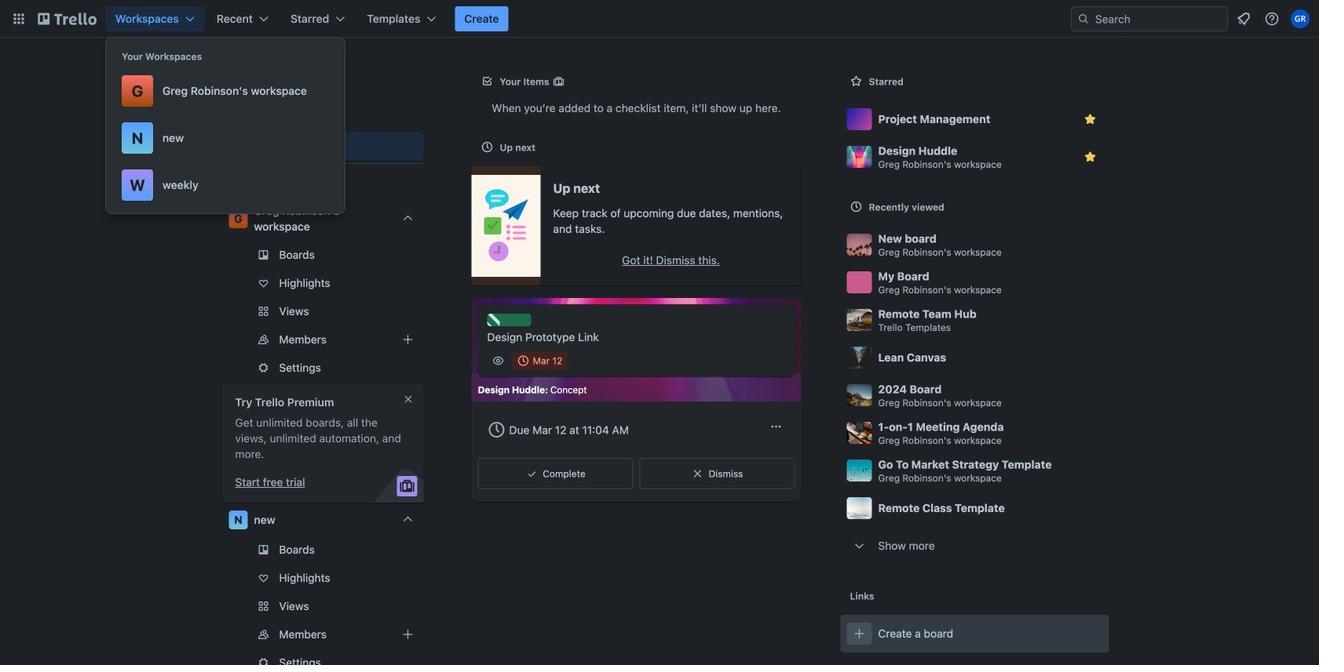 Task type: vqa. For each thing, say whether or not it's contained in the screenshot.
rightmost CHRISTINA OVERA (CHRISTINAOVERA) image
no



Task type: locate. For each thing, give the bounding box(es) containing it.
0 vertical spatial add image
[[399, 331, 417, 349]]

Search field
[[1090, 8, 1228, 30]]

board image
[[229, 74, 248, 93]]

greg robinson (gregrobinson96) image
[[1291, 9, 1310, 28]]

back to home image
[[38, 6, 97, 31]]

1 vertical spatial add image
[[399, 626, 417, 645]]

add image
[[399, 331, 417, 349], [399, 626, 417, 645]]

search image
[[1077, 13, 1090, 25]]



Task type: describe. For each thing, give the bounding box(es) containing it.
1 add image from the top
[[399, 331, 417, 349]]

2 add image from the top
[[399, 626, 417, 645]]

click to unstar design huddle . it will be removed from your starred list. image
[[1083, 149, 1098, 165]]

0 notifications image
[[1235, 9, 1253, 28]]

open information menu image
[[1264, 11, 1280, 27]]

color: green, title: none image
[[487, 314, 531, 327]]

click to unstar project management. it will be removed from your starred list. image
[[1083, 112, 1098, 127]]

primary element
[[0, 0, 1319, 38]]



